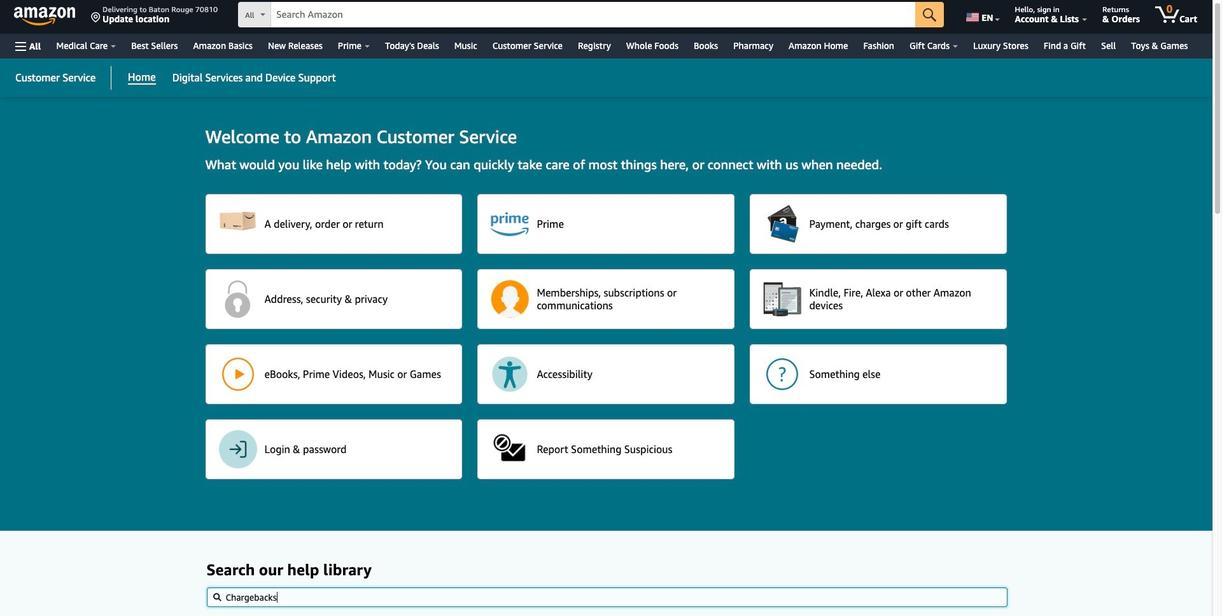 Task type: locate. For each thing, give the bounding box(es) containing it.
Search Amazon text field
[[271, 3, 916, 27]]

None submit
[[916, 2, 944, 27]]

none submit inside navigation navigation
[[916, 2, 944, 27]]

Type something like, "question about a charge" search field
[[207, 588, 1008, 607]]

None search field
[[238, 2, 944, 29]]

navigation navigation
[[0, 0, 1222, 616]]



Task type: describe. For each thing, give the bounding box(es) containing it.
amazon image
[[14, 7, 76, 26]]

none search field inside navigation navigation
[[238, 2, 944, 29]]

search image
[[213, 593, 221, 601]]



Task type: vqa. For each thing, say whether or not it's contained in the screenshot.
248 link
no



